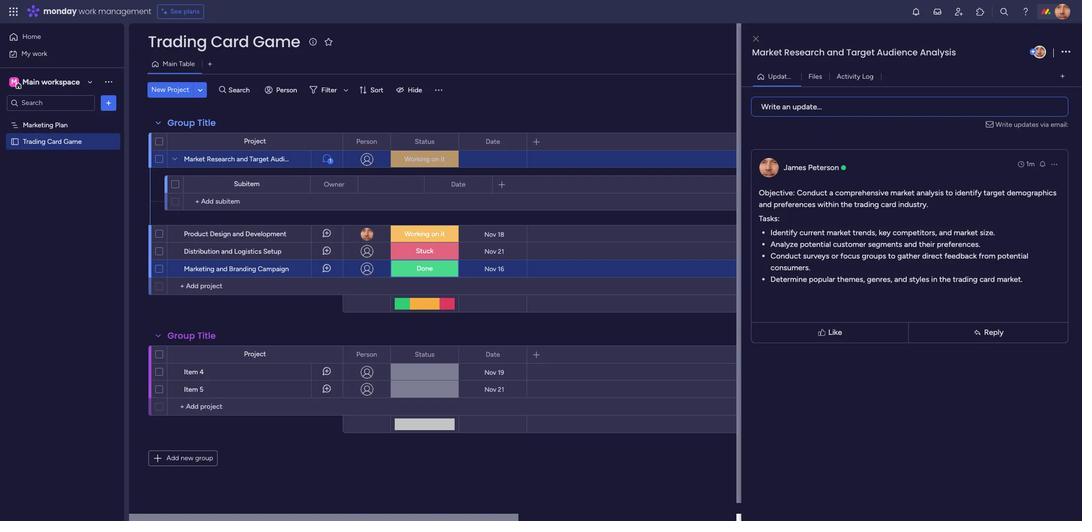 Task type: vqa. For each thing, say whether or not it's contained in the screenshot.
the bottommost the Trading Card Game
yes



Task type: describe. For each thing, give the bounding box(es) containing it.
home button
[[6, 29, 105, 45]]

1 on from the top
[[431, 155, 439, 164]]

feedback
[[944, 251, 977, 261]]

in
[[931, 275, 937, 284]]

james peterson image
[[1033, 46, 1046, 58]]

2 horizontal spatial market
[[954, 228, 978, 237]]

main for main table
[[163, 60, 177, 68]]

setup
[[263, 248, 281, 256]]

0 horizontal spatial target
[[250, 155, 269, 164]]

peterson
[[808, 163, 839, 172]]

notifications image
[[911, 7, 921, 17]]

themes,
[[837, 275, 865, 284]]

sort button
[[355, 82, 389, 98]]

19
[[498, 369, 504, 377]]

Owner field
[[322, 179, 347, 190]]

add to favorites image
[[324, 37, 333, 46]]

1 horizontal spatial game
[[253, 31, 300, 53]]

updates
[[1014, 120, 1039, 129]]

current
[[799, 228, 825, 237]]

1 vertical spatial options image
[[1050, 160, 1058, 168]]

within
[[818, 200, 839, 209]]

popular
[[809, 275, 835, 284]]

consumers.
[[771, 263, 810, 272]]

main table
[[163, 60, 195, 68]]

1 21 from the top
[[498, 248, 504, 255]]

marketing for marketing and branding campaign
[[184, 265, 214, 274]]

updates / 1 button
[[753, 69, 803, 84]]

0 horizontal spatial potential
[[800, 240, 831, 249]]

project for date
[[244, 350, 266, 359]]

done
[[417, 265, 433, 273]]

nov 18
[[484, 231, 504, 238]]

main workspace
[[22, 77, 80, 86]]

work for my
[[32, 49, 47, 58]]

1 horizontal spatial card
[[211, 31, 249, 53]]

dapulse drag 2 image
[[743, 262, 746, 273]]

filter
[[321, 86, 337, 94]]

gather
[[897, 251, 920, 261]]

and right design
[[233, 230, 244, 239]]

objective:
[[759, 188, 795, 197]]

design
[[210, 230, 231, 239]]

1 inside button
[[800, 72, 803, 81]]

groups
[[862, 251, 886, 261]]

1 vertical spatial person
[[356, 138, 377, 146]]

title for person
[[197, 330, 216, 342]]

trends,
[[853, 228, 877, 237]]

0 vertical spatial trading
[[148, 31, 207, 53]]

1 vertical spatial to
[[888, 251, 896, 261]]

person inside popup button
[[276, 86, 297, 94]]

see plans
[[170, 7, 200, 16]]

and up subitem
[[237, 155, 248, 164]]

0 vertical spatial conduct
[[797, 188, 827, 197]]

2 working from the top
[[404, 230, 430, 239]]

add
[[166, 455, 179, 463]]

distribution
[[184, 248, 220, 256]]

management
[[98, 6, 151, 17]]

1 button
[[311, 150, 343, 168]]

search everything image
[[999, 7, 1009, 17]]

+ Add project text field
[[172, 402, 338, 413]]

item for item 5
[[184, 386, 198, 394]]

date for owner
[[451, 180, 466, 189]]

key
[[879, 228, 891, 237]]

group for date
[[167, 330, 195, 342]]

2 vertical spatial person
[[356, 351, 377, 359]]

files button
[[801, 69, 829, 84]]

sort
[[370, 86, 383, 94]]

item 5
[[184, 386, 204, 394]]

and up preferences.
[[939, 228, 952, 237]]

an
[[782, 102, 791, 111]]

Search field
[[226, 83, 255, 97]]

a
[[829, 188, 833, 197]]

1 vertical spatial conduct
[[771, 251, 801, 261]]

1 horizontal spatial trading card game
[[148, 31, 300, 53]]

+ Add project text field
[[172, 281, 338, 293]]

new
[[151, 86, 166, 94]]

identify
[[771, 228, 798, 237]]

Market Research and Target Audience Analysis field
[[750, 46, 1028, 59]]

Trading Card Game field
[[146, 31, 303, 53]]

add new group button
[[148, 451, 218, 467]]

distribution and logistics setup
[[184, 248, 281, 256]]

analyze
[[771, 240, 798, 249]]

genres,
[[867, 275, 892, 284]]

workspace image
[[9, 77, 19, 87]]

james peterson
[[784, 163, 839, 172]]

identify
[[955, 188, 982, 197]]

status field for person
[[412, 350, 437, 360]]

5
[[200, 386, 204, 394]]

0 horizontal spatial market research and target audience analysis
[[184, 155, 326, 164]]

analysis
[[917, 188, 944, 197]]

subitem
[[234, 180, 260, 188]]

main for main workspace
[[22, 77, 39, 86]]

2 nov 21 from the top
[[485, 386, 504, 394]]

and down distribution and logistics setup
[[216, 265, 227, 274]]

write an update...
[[761, 102, 822, 111]]

2 on from the top
[[431, 230, 439, 239]]

nov 16
[[485, 266, 504, 273]]

my
[[21, 49, 31, 58]]

date for status
[[486, 138, 500, 146]]

main table button
[[147, 56, 202, 72]]

hide button
[[392, 82, 428, 98]]

my work
[[21, 49, 47, 58]]

1 nov from the top
[[484, 231, 496, 238]]

menu image
[[434, 85, 444, 95]]

workspace
[[41, 77, 80, 86]]

person button
[[261, 82, 303, 98]]

log
[[862, 72, 874, 81]]

research inside field
[[784, 46, 825, 58]]

invite members image
[[954, 7, 964, 17]]

status for person
[[415, 138, 435, 146]]

new project
[[151, 86, 189, 94]]

2 21 from the top
[[498, 386, 504, 394]]

preferences.
[[937, 240, 980, 249]]

date field for status
[[483, 137, 503, 147]]

0 horizontal spatial card
[[881, 200, 896, 209]]

owner
[[324, 180, 344, 189]]

1 vertical spatial trading
[[23, 138, 45, 146]]

close image
[[753, 35, 759, 43]]

plan
[[55, 121, 68, 129]]

1 vertical spatial trading
[[953, 275, 978, 284]]

logistics
[[234, 248, 261, 256]]

plans
[[184, 7, 200, 16]]

files
[[809, 72, 822, 81]]

and up gather
[[904, 240, 917, 249]]

1 vertical spatial audience
[[271, 155, 300, 164]]

group
[[195, 455, 213, 463]]

0 horizontal spatial analysis
[[301, 155, 326, 164]]

hide
[[408, 86, 422, 94]]

1 working from the top
[[404, 155, 430, 164]]

like
[[828, 328, 842, 337]]

james peterson image
[[1055, 4, 1070, 19]]

add view image
[[208, 61, 212, 68]]

envelope o image
[[986, 120, 996, 130]]

1 vertical spatial trading card game
[[23, 138, 82, 146]]

1 horizontal spatial potential
[[997, 251, 1028, 261]]

industry.
[[898, 200, 928, 209]]

new project button
[[147, 82, 193, 98]]

market research and target audience analysis inside field
[[752, 46, 956, 58]]

table
[[179, 60, 195, 68]]

2 it from the top
[[441, 230, 445, 239]]

their
[[919, 240, 935, 249]]

nov 19
[[485, 369, 504, 377]]

game inside list box
[[64, 138, 82, 146]]

market.
[[997, 275, 1023, 284]]

1 horizontal spatial market
[[891, 188, 915, 197]]

via
[[1040, 120, 1049, 129]]

marketing for marketing plan
[[23, 121, 53, 129]]

public board image
[[10, 137, 19, 146]]

group for person
[[167, 117, 195, 129]]

1 vertical spatial card
[[47, 138, 62, 146]]

segments
[[868, 240, 902, 249]]



Task type: locate. For each thing, give the bounding box(es) containing it.
0 vertical spatial main
[[163, 60, 177, 68]]

branding
[[229, 265, 256, 274]]

nov left 16
[[485, 266, 496, 273]]

potential
[[800, 240, 831, 249], [997, 251, 1028, 261]]

options image down workspace options "icon"
[[104, 98, 113, 108]]

0 horizontal spatial trading
[[854, 200, 879, 209]]

nov left 19 at the left of page
[[485, 369, 496, 377]]

1 vertical spatial main
[[22, 77, 39, 86]]

trading down comprehensive
[[854, 200, 879, 209]]

write left an
[[761, 102, 780, 111]]

3 nov from the top
[[485, 266, 496, 273]]

Group Title field
[[165, 117, 218, 129], [165, 330, 218, 343]]

1 vertical spatial game
[[64, 138, 82, 146]]

marketing left plan
[[23, 121, 53, 129]]

1 horizontal spatial options image
[[1050, 160, 1058, 168]]

trading card game
[[148, 31, 300, 53], [23, 138, 82, 146]]

16
[[498, 266, 504, 273]]

1 up owner
[[330, 158, 332, 164]]

0 vertical spatial market research and target audience analysis
[[752, 46, 956, 58]]

my work button
[[6, 46, 105, 62]]

updates
[[768, 72, 794, 81]]

group title down angle down icon
[[167, 117, 216, 129]]

analysis down inbox icon
[[920, 46, 956, 58]]

0 vertical spatial date field
[[483, 137, 503, 147]]

1 horizontal spatial marketing
[[184, 265, 214, 274]]

1 horizontal spatial to
[[946, 188, 953, 197]]

0 vertical spatial nov 21
[[485, 248, 504, 255]]

0 horizontal spatial trading
[[23, 138, 45, 146]]

2 item from the top
[[184, 386, 198, 394]]

write
[[761, 102, 780, 111], [996, 120, 1012, 129]]

status
[[415, 138, 435, 146], [415, 351, 435, 359]]

objective: conduct a comprehensive market analysis to identify target demographics and preferences within the trading card industry. tasks: identify current market trends, key competitors, and market size. analyze potential customer segments and their preferences. conduct surveys or focus groups to gather direct feedback from potential consumers. determine popular themes, genres, and styles in the trading card market.
[[759, 188, 1057, 284]]

option
[[0, 116, 124, 118]]

options image right reminder icon
[[1050, 160, 1058, 168]]

to left identify
[[946, 188, 953, 197]]

update...
[[793, 102, 822, 111]]

write updates via email:
[[996, 120, 1068, 129]]

work inside my work "button"
[[32, 49, 47, 58]]

1 horizontal spatial write
[[996, 120, 1012, 129]]

1 vertical spatial 21
[[498, 386, 504, 394]]

project for person
[[244, 137, 266, 146]]

james peterson link
[[784, 163, 839, 172]]

1 vertical spatial date field
[[449, 179, 468, 190]]

0 vertical spatial potential
[[800, 240, 831, 249]]

nov 21 down nov 18
[[485, 248, 504, 255]]

4 nov from the top
[[485, 369, 496, 377]]

1 horizontal spatial trading
[[148, 31, 207, 53]]

1 vertical spatial date
[[451, 180, 466, 189]]

marketing plan
[[23, 121, 68, 129]]

item left 4
[[184, 368, 198, 377]]

v2 search image
[[219, 85, 226, 96]]

0 horizontal spatial write
[[761, 102, 780, 111]]

potential up surveys
[[800, 240, 831, 249]]

0 horizontal spatial to
[[888, 251, 896, 261]]

trading card game down marketing plan
[[23, 138, 82, 146]]

research
[[784, 46, 825, 58], [207, 155, 235, 164]]

title
[[197, 117, 216, 129], [197, 330, 216, 342]]

group title field down angle down icon
[[165, 117, 218, 129]]

0 vertical spatial 21
[[498, 248, 504, 255]]

/
[[796, 72, 798, 81]]

1m
[[1026, 160, 1035, 168]]

item 4
[[184, 368, 204, 377]]

james
[[784, 163, 806, 172]]

stuck
[[416, 247, 433, 256]]

market research and target audience analysis up subitem
[[184, 155, 326, 164]]

apps image
[[975, 7, 985, 17]]

1 horizontal spatial main
[[163, 60, 177, 68]]

1 nov 21 from the top
[[485, 248, 504, 255]]

4
[[200, 368, 204, 377]]

title for date
[[197, 117, 216, 129]]

trading down feedback
[[953, 275, 978, 284]]

audience left 1 "button"
[[271, 155, 300, 164]]

and left the styles
[[894, 275, 907, 284]]

1 status from the top
[[415, 138, 435, 146]]

game left show board description icon in the top of the page
[[253, 31, 300, 53]]

2 status from the top
[[415, 351, 435, 359]]

group title field for date
[[165, 117, 218, 129]]

main inside workspace selection element
[[22, 77, 39, 86]]

0 vertical spatial status
[[415, 138, 435, 146]]

preferences
[[774, 200, 816, 209]]

new
[[181, 455, 193, 463]]

card up add view icon
[[211, 31, 249, 53]]

1
[[800, 72, 803, 81], [330, 158, 332, 164]]

0 vertical spatial trading
[[854, 200, 879, 209]]

0 horizontal spatial audience
[[271, 155, 300, 164]]

2 group title from the top
[[167, 330, 216, 342]]

title down angle down icon
[[197, 117, 216, 129]]

0 vertical spatial status field
[[412, 137, 437, 147]]

0 vertical spatial it
[[441, 155, 445, 164]]

1 group from the top
[[167, 117, 195, 129]]

Person field
[[354, 137, 380, 147], [354, 350, 380, 360]]

0 vertical spatial target
[[846, 46, 875, 58]]

work right my
[[32, 49, 47, 58]]

reminder image
[[1039, 160, 1047, 168]]

card down plan
[[47, 138, 62, 146]]

group up item 4
[[167, 330, 195, 342]]

on
[[431, 155, 439, 164], [431, 230, 439, 239]]

1 horizontal spatial 1
[[800, 72, 803, 81]]

item left 5
[[184, 386, 198, 394]]

0 horizontal spatial work
[[32, 49, 47, 58]]

customer
[[833, 240, 866, 249]]

Date field
[[483, 137, 503, 147], [449, 179, 468, 190], [483, 350, 503, 360]]

trading right public board icon
[[23, 138, 45, 146]]

write for write updates via email:
[[996, 120, 1012, 129]]

add new group
[[166, 455, 213, 463]]

tasks:
[[759, 214, 780, 223]]

0 vertical spatial game
[[253, 31, 300, 53]]

1 vertical spatial status field
[[412, 350, 437, 360]]

0 vertical spatial group
[[167, 117, 195, 129]]

target inside market research and target audience analysis field
[[846, 46, 875, 58]]

status for date
[[415, 351, 435, 359]]

card left the 'industry.'
[[881, 200, 896, 209]]

and inside field
[[827, 46, 844, 58]]

21
[[498, 248, 504, 255], [498, 386, 504, 394]]

angle down image
[[198, 86, 203, 94]]

1 horizontal spatial market research and target audience analysis
[[752, 46, 956, 58]]

email:
[[1051, 120, 1068, 129]]

1 vertical spatial research
[[207, 155, 235, 164]]

0 horizontal spatial trading card game
[[23, 138, 82, 146]]

1 group title from the top
[[167, 117, 216, 129]]

1 vertical spatial working on it
[[404, 230, 445, 239]]

main inside main table button
[[163, 60, 177, 68]]

1 vertical spatial working
[[404, 230, 430, 239]]

nov down nov 18
[[485, 248, 496, 255]]

1 horizontal spatial market
[[752, 46, 782, 58]]

1 inside "button"
[[330, 158, 332, 164]]

market up preferences.
[[954, 228, 978, 237]]

nov left 18
[[484, 231, 496, 238]]

0 vertical spatial options image
[[104, 98, 113, 108]]

market inside market research and target audience analysis field
[[752, 46, 782, 58]]

1 horizontal spatial the
[[939, 275, 951, 284]]

the right in on the bottom right of page
[[939, 275, 951, 284]]

group title up item 4
[[167, 330, 216, 342]]

m
[[11, 78, 17, 86]]

and
[[827, 46, 844, 58], [237, 155, 248, 164], [759, 200, 772, 209], [939, 228, 952, 237], [233, 230, 244, 239], [904, 240, 917, 249], [221, 248, 233, 256], [216, 265, 227, 274], [894, 275, 907, 284]]

1 person field from the top
[[354, 137, 380, 147]]

conduct left a
[[797, 188, 827, 197]]

0 vertical spatial audience
[[877, 46, 918, 58]]

target up subitem
[[250, 155, 269, 164]]

analysis inside field
[[920, 46, 956, 58]]

1 vertical spatial the
[[939, 275, 951, 284]]

1 right the /
[[800, 72, 803, 81]]

marketing
[[23, 121, 53, 129], [184, 265, 214, 274]]

1 vertical spatial it
[[441, 230, 445, 239]]

0 horizontal spatial the
[[841, 200, 852, 209]]

direct
[[922, 251, 943, 261]]

2 vertical spatial date
[[486, 351, 500, 359]]

arrow down image
[[340, 84, 352, 96]]

1m link
[[1018, 159, 1035, 169]]

target
[[984, 188, 1005, 197]]

trading card game up add view icon
[[148, 31, 300, 53]]

group title
[[167, 117, 216, 129], [167, 330, 216, 342]]

1 vertical spatial card
[[980, 275, 995, 284]]

group title for date
[[167, 330, 216, 342]]

to down segments
[[888, 251, 896, 261]]

market
[[752, 46, 782, 58], [184, 155, 205, 164]]

1 it from the top
[[441, 155, 445, 164]]

1 vertical spatial group title field
[[165, 330, 218, 343]]

conduct
[[797, 188, 827, 197], [771, 251, 801, 261]]

game down plan
[[64, 138, 82, 146]]

market research and target audience analysis
[[752, 46, 956, 58], [184, 155, 326, 164]]

0 vertical spatial person
[[276, 86, 297, 94]]

to
[[946, 188, 953, 197], [888, 251, 896, 261]]

product
[[184, 230, 208, 239]]

group title field for person
[[165, 330, 218, 343]]

comprehensive
[[835, 188, 889, 197]]

0 vertical spatial to
[[946, 188, 953, 197]]

workspace selection element
[[9, 76, 81, 89]]

project
[[167, 86, 189, 94], [244, 137, 266, 146], [244, 350, 266, 359]]

market up the 'industry.'
[[891, 188, 915, 197]]

potential up market.
[[997, 251, 1028, 261]]

0 horizontal spatial main
[[22, 77, 39, 86]]

target up activity log
[[846, 46, 875, 58]]

show board description image
[[307, 37, 319, 47]]

options image
[[1062, 46, 1070, 59]]

2 person field from the top
[[354, 350, 380, 360]]

audience down notifications icon
[[877, 46, 918, 58]]

0 vertical spatial write
[[761, 102, 780, 111]]

21 down 19 at the left of page
[[498, 386, 504, 394]]

1 vertical spatial market
[[184, 155, 205, 164]]

styles
[[909, 275, 929, 284]]

marketing down distribution
[[184, 265, 214, 274]]

monday
[[43, 6, 77, 17]]

target
[[846, 46, 875, 58], [250, 155, 269, 164]]

list box containing marketing plan
[[0, 115, 124, 281]]

1 vertical spatial group title
[[167, 330, 216, 342]]

0 vertical spatial item
[[184, 368, 198, 377]]

activity log
[[837, 72, 874, 81]]

competitors,
[[893, 228, 937, 237]]

audience inside field
[[877, 46, 918, 58]]

Status field
[[412, 137, 437, 147], [412, 350, 437, 360]]

monday work management
[[43, 6, 151, 17]]

2 nov from the top
[[485, 248, 496, 255]]

0 horizontal spatial game
[[64, 138, 82, 146]]

0 vertical spatial working on it
[[404, 155, 445, 164]]

18
[[498, 231, 504, 238]]

title up 4
[[197, 330, 216, 342]]

card
[[211, 31, 249, 53], [47, 138, 62, 146]]

analysis up owner
[[301, 155, 326, 164]]

1 horizontal spatial work
[[79, 6, 96, 17]]

write for write an update...
[[761, 102, 780, 111]]

0 vertical spatial on
[[431, 155, 439, 164]]

write an update... button
[[751, 97, 1068, 117]]

1 vertical spatial title
[[197, 330, 216, 342]]

group down new project button
[[167, 117, 195, 129]]

project inside button
[[167, 86, 189, 94]]

updates / 1
[[768, 72, 803, 81]]

status field for date
[[412, 137, 437, 147]]

analysis
[[920, 46, 956, 58], [301, 155, 326, 164]]

write inside button
[[761, 102, 780, 111]]

1 vertical spatial project
[[244, 137, 266, 146]]

1 working on it from the top
[[404, 155, 445, 164]]

1 horizontal spatial research
[[784, 46, 825, 58]]

1 group title field from the top
[[165, 117, 218, 129]]

1 vertical spatial status
[[415, 351, 435, 359]]

workspace options image
[[104, 77, 113, 87]]

2 working on it from the top
[[404, 230, 445, 239]]

the
[[841, 200, 852, 209], [939, 275, 951, 284]]

and up activity
[[827, 46, 844, 58]]

research up subitem
[[207, 155, 235, 164]]

0 horizontal spatial card
[[47, 138, 62, 146]]

0 vertical spatial group title field
[[165, 117, 218, 129]]

0 horizontal spatial options image
[[104, 98, 113, 108]]

0 vertical spatial analysis
[[920, 46, 956, 58]]

1 vertical spatial analysis
[[301, 155, 326, 164]]

group title for person
[[167, 117, 216, 129]]

it
[[441, 155, 445, 164], [441, 230, 445, 239]]

group title field up item 4
[[165, 330, 218, 343]]

0 vertical spatial research
[[784, 46, 825, 58]]

and down design
[[221, 248, 233, 256]]

2 vertical spatial date field
[[483, 350, 503, 360]]

1 horizontal spatial trading
[[953, 275, 978, 284]]

nov down nov 19
[[485, 386, 496, 394]]

help image
[[1021, 7, 1031, 17]]

1 status field from the top
[[412, 137, 437, 147]]

conduct down analyze
[[771, 251, 801, 261]]

1 horizontal spatial audience
[[877, 46, 918, 58]]

determine
[[771, 275, 807, 284]]

0 vertical spatial the
[[841, 200, 852, 209]]

market up the customer on the right top
[[827, 228, 851, 237]]

0 horizontal spatial market
[[184, 155, 205, 164]]

1 title from the top
[[197, 117, 216, 129]]

like button
[[754, 318, 907, 348]]

add view image
[[1061, 73, 1065, 80]]

card
[[881, 200, 896, 209], [980, 275, 995, 284]]

reply
[[984, 328, 1004, 337]]

select product image
[[9, 7, 18, 17]]

inbox image
[[933, 7, 942, 17]]

1 item from the top
[[184, 368, 198, 377]]

nov 21
[[485, 248, 504, 255], [485, 386, 504, 394]]

1 vertical spatial potential
[[997, 251, 1028, 261]]

filter button
[[306, 82, 352, 98]]

options image
[[104, 98, 113, 108], [1050, 160, 1058, 168]]

see
[[170, 7, 182, 16]]

work for monday
[[79, 6, 96, 17]]

working on it
[[404, 155, 445, 164], [404, 230, 445, 239]]

0 vertical spatial project
[[167, 86, 189, 94]]

Search in workspace field
[[20, 97, 81, 109]]

1 horizontal spatial analysis
[[920, 46, 956, 58]]

2 group from the top
[[167, 330, 195, 342]]

1 horizontal spatial card
[[980, 275, 995, 284]]

and up "tasks:"
[[759, 200, 772, 209]]

1 horizontal spatial target
[[846, 46, 875, 58]]

2 group title field from the top
[[165, 330, 218, 343]]

0 vertical spatial market
[[752, 46, 782, 58]]

item for item 4
[[184, 368, 198, 377]]

0 vertical spatial marketing
[[23, 121, 53, 129]]

5 nov from the top
[[485, 386, 496, 394]]

home
[[22, 33, 41, 41]]

market research and target audience analysis up activity log
[[752, 46, 956, 58]]

+ Add subitem text field
[[188, 196, 290, 208]]

2 status field from the top
[[412, 350, 437, 360]]

the right within
[[841, 200, 852, 209]]

trading up main table
[[148, 31, 207, 53]]

research up the /
[[784, 46, 825, 58]]

card left market.
[[980, 275, 995, 284]]

dapulse addbtn image
[[1030, 49, 1036, 55]]

1 vertical spatial on
[[431, 230, 439, 239]]

0 vertical spatial 1
[[800, 72, 803, 81]]

main left table
[[163, 60, 177, 68]]

date field for owner
[[449, 179, 468, 190]]

list box
[[0, 115, 124, 281]]

focus
[[840, 251, 860, 261]]

0 horizontal spatial market
[[827, 228, 851, 237]]

21 down 18
[[498, 248, 504, 255]]

write left updates
[[996, 120, 1012, 129]]

development
[[246, 230, 286, 239]]

0 vertical spatial person field
[[354, 137, 380, 147]]

main right workspace icon
[[22, 77, 39, 86]]

nov 21 down nov 19
[[485, 386, 504, 394]]

1 vertical spatial write
[[996, 120, 1012, 129]]

0 vertical spatial card
[[881, 200, 896, 209]]

from
[[979, 251, 995, 261]]

work right monday at top left
[[79, 6, 96, 17]]

activity log button
[[829, 69, 881, 84]]

2 title from the top
[[197, 330, 216, 342]]



